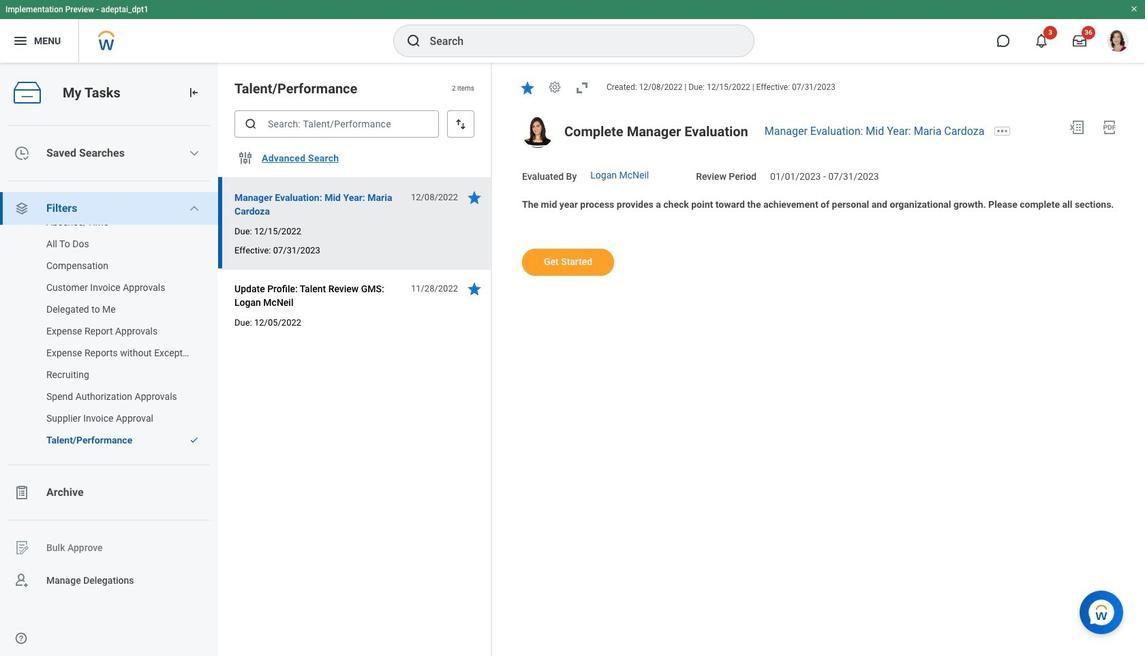 Task type: locate. For each thing, give the bounding box(es) containing it.
0 vertical spatial star image
[[519, 80, 536, 96]]

gear image
[[548, 81, 562, 94]]

employee's photo (maria cardoza) image
[[522, 116, 554, 148]]

star image
[[519, 80, 536, 96], [466, 281, 483, 297]]

1 vertical spatial star image
[[466, 281, 483, 297]]

chevron down image
[[189, 203, 200, 214]]

check image
[[190, 436, 199, 445]]

2 list from the top
[[0, 209, 218, 454]]

fullscreen image
[[574, 80, 590, 96]]

star image
[[466, 190, 483, 206]]

1 list from the top
[[0, 82, 218, 656]]

export to excel image
[[1069, 119, 1085, 136]]

user plus image
[[14, 573, 30, 589]]

perspective image
[[14, 200, 30, 217]]

search image
[[405, 33, 422, 49]]

sort image
[[454, 117, 468, 131]]

notifications large image
[[1035, 34, 1048, 48]]

banner
[[0, 0, 1145, 63]]

rename image
[[14, 540, 30, 556]]

clock check image
[[14, 145, 30, 162]]

clipboard image
[[14, 485, 30, 501]]

close environment banner image
[[1130, 5, 1138, 13]]

list
[[0, 82, 218, 656], [0, 209, 218, 454]]



Task type: vqa. For each thing, say whether or not it's contained in the screenshot.
the bottom ORG
no



Task type: describe. For each thing, give the bounding box(es) containing it.
search image
[[244, 117, 258, 131]]

profile logan mcneil image
[[1107, 30, 1129, 55]]

0 horizontal spatial star image
[[466, 281, 483, 297]]

1 horizontal spatial star image
[[519, 80, 536, 96]]

chevron down image
[[189, 148, 200, 159]]

question outline image
[[14, 632, 28, 646]]

item list element
[[218, 63, 492, 656]]

inbox large image
[[1073, 34, 1087, 48]]

justify image
[[12, 33, 29, 49]]

Search Workday  search field
[[430, 26, 726, 56]]

configure image
[[237, 150, 254, 166]]

transformation import image
[[187, 86, 200, 100]]

Search: Talent/Performance text field
[[235, 110, 439, 138]]

view printable version (pdf) image
[[1102, 119, 1118, 136]]



